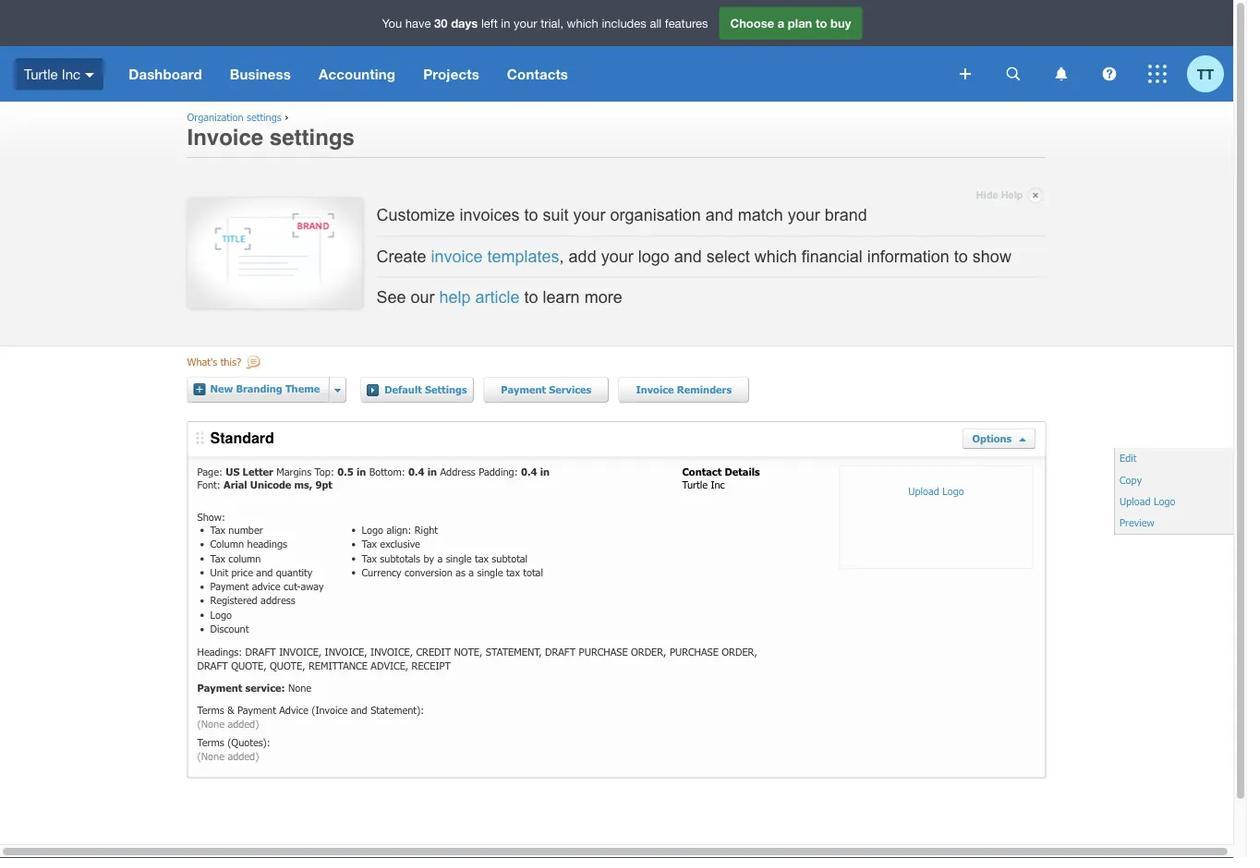 Task type: locate. For each thing, give the bounding box(es) containing it.
0 horizontal spatial svg image
[[1056, 67, 1068, 81]]

1 horizontal spatial upload
[[1120, 495, 1151, 507]]

in right 0.5
[[357, 465, 366, 478]]

settings
[[247, 111, 282, 123], [270, 124, 355, 149]]

(none
[[197, 718, 224, 730], [197, 750, 224, 762]]

terms left (quotes):
[[197, 736, 224, 749]]

payment up registered at the bottom of page
[[210, 580, 249, 593]]

statement):
[[371, 704, 424, 716]]

2 quote, from the left
[[270, 659, 305, 672]]

your right suit
[[573, 206, 606, 225]]

contact
[[682, 465, 722, 478]]

and
[[706, 206, 733, 225], [674, 247, 702, 266], [256, 566, 273, 578], [351, 704, 367, 716]]

upload inside the edit copy upload                   logo preview
[[1120, 495, 1151, 507]]

1 vertical spatial tax
[[506, 566, 520, 578]]

navigation containing dashboard
[[115, 46, 947, 102]]

1 0.4 from the left
[[408, 465, 425, 478]]

1 vertical spatial settings
[[270, 124, 355, 149]]

settings down the › at the top left of the page
[[270, 124, 355, 149]]

letter
[[243, 465, 273, 478]]

svg image inside turtle inc popup button
[[85, 73, 94, 77]]

to left 'show'
[[954, 247, 968, 266]]

tax
[[475, 552, 489, 564], [506, 566, 520, 578]]

1 horizontal spatial 0.4
[[521, 465, 537, 478]]

a right by
[[437, 552, 443, 564]]

1 horizontal spatial draft
[[245, 646, 276, 658]]

1 vertical spatial turtle
[[682, 479, 708, 491]]

inc inside the contact details turtle inc upload logo
[[711, 479, 725, 491]]

a
[[778, 16, 785, 30], [437, 552, 443, 564], [469, 566, 474, 578]]

terms & payment advice (invoice and statement): (none added) terms (quotes): (none added)
[[197, 704, 424, 762]]

advice
[[252, 580, 280, 593]]

address
[[440, 465, 476, 478]]

0 vertical spatial settings
[[247, 111, 282, 123]]

financial
[[802, 247, 863, 266]]

0 vertical spatial inc
[[62, 66, 81, 82]]

0 horizontal spatial purchase
[[579, 646, 628, 658]]

0 horizontal spatial a
[[437, 552, 443, 564]]

quote, up payment service: none
[[231, 659, 267, 672]]

what's this? link
[[187, 356, 263, 372]]

settings left the › at the top left of the page
[[247, 111, 282, 123]]

1 horizontal spatial invoice,
[[325, 646, 367, 658]]

invoice down the organization settings link
[[187, 124, 264, 149]]

banner
[[0, 0, 1234, 102]]

2 vertical spatial a
[[469, 566, 474, 578]]

a right as
[[469, 566, 474, 578]]

1 vertical spatial added)
[[228, 750, 259, 762]]

accounting
[[319, 66, 396, 82]]

select
[[707, 247, 750, 266]]

logo inside the contact details turtle inc upload logo
[[943, 485, 964, 497]]

padding:
[[479, 465, 518, 478]]

which down match
[[755, 247, 797, 266]]

1 horizontal spatial svg image
[[1103, 67, 1117, 81]]

0 vertical spatial (none
[[197, 718, 224, 730]]

your left trial,
[[514, 16, 537, 30]]

0 vertical spatial turtle
[[24, 66, 58, 82]]

and right (invoice
[[351, 704, 367, 716]]

order,
[[631, 646, 667, 658], [722, 646, 757, 658]]

tax down subtotal
[[506, 566, 520, 578]]

plan
[[788, 16, 812, 30]]

0 horizontal spatial tax
[[475, 552, 489, 564]]

1 horizontal spatial invoice
[[636, 383, 674, 396]]

to inside banner
[[816, 16, 827, 30]]

and up advice
[[256, 566, 273, 578]]

font:
[[197, 479, 221, 491]]

receipt
[[412, 659, 451, 672]]

1 horizontal spatial single
[[477, 566, 503, 578]]

navigation
[[115, 46, 947, 102]]

in right padding:
[[540, 465, 550, 478]]

&
[[227, 704, 234, 716]]

draft up the service:
[[245, 646, 276, 658]]

help article link
[[439, 288, 520, 307]]

copy
[[1120, 473, 1142, 486]]

cut-
[[284, 580, 301, 593]]

(invoice
[[312, 704, 348, 716]]

0 horizontal spatial invoice
[[187, 124, 264, 149]]

1 horizontal spatial purchase
[[670, 646, 719, 658]]

payment
[[501, 383, 546, 396], [210, 580, 249, 593], [197, 682, 242, 694], [237, 704, 276, 716]]

registered
[[210, 594, 257, 607]]

contacts
[[507, 66, 568, 82]]

0 horizontal spatial invoice,
[[279, 646, 322, 658]]

which right trial,
[[567, 16, 599, 30]]

tax left subtotal
[[475, 552, 489, 564]]

days
[[451, 16, 478, 30]]

match
[[738, 206, 783, 225]]

draft right statement,
[[545, 646, 576, 658]]

quote, up none
[[270, 659, 305, 672]]

to left buy
[[816, 16, 827, 30]]

2 invoice, from the left
[[325, 646, 367, 658]]

logo inside logo align:                                      right tax                 exclusive tax subtotals                                                  by a single tax subtotal currency conversion as                                                          a single tax total
[[362, 524, 383, 536]]

1 quote, from the left
[[231, 659, 267, 672]]

invoice, up none
[[279, 646, 322, 658]]

by
[[424, 552, 434, 564]]

payment down payment service: none
[[237, 704, 276, 716]]

1 vertical spatial (none
[[197, 750, 224, 762]]

tax
[[210, 524, 225, 536], [362, 538, 377, 550], [210, 552, 225, 564], [362, 552, 377, 564]]

a left plan
[[778, 16, 785, 30]]

1 terms from the top
[[197, 704, 224, 716]]

2 svg image from the left
[[1103, 67, 1117, 81]]

navigation inside banner
[[115, 46, 947, 102]]

discount
[[210, 623, 249, 635]]

payment up &
[[197, 682, 242, 694]]

payment inside 'terms & payment advice (invoice and statement): (none added) terms (quotes): (none added)'
[[237, 704, 276, 716]]

column
[[210, 538, 244, 550]]

1 horizontal spatial turtle
[[682, 479, 708, 491]]

0 horizontal spatial order,
[[631, 646, 667, 658]]

upload inside the contact details turtle inc upload logo
[[908, 485, 940, 497]]

exclusive
[[380, 538, 420, 550]]

choose
[[730, 16, 774, 30]]

0 horizontal spatial turtle
[[24, 66, 58, 82]]

tt
[[1197, 66, 1214, 82]]

trial,
[[541, 16, 564, 30]]

0 horizontal spatial upload
[[908, 485, 940, 497]]

turtle inc
[[24, 66, 81, 82]]

invoice, up advice,
[[371, 646, 413, 658]]

inc
[[62, 66, 81, 82], [711, 479, 725, 491]]

projects
[[423, 66, 479, 82]]

organization settings link
[[187, 111, 282, 123]]

which inside banner
[[567, 16, 599, 30]]

in
[[501, 16, 510, 30], [357, 465, 366, 478], [428, 465, 437, 478], [540, 465, 550, 478]]

create invoice templates , add your logo and select which financial information to show
[[377, 247, 1012, 266]]

draft
[[245, 646, 276, 658], [545, 646, 576, 658], [197, 659, 228, 672]]

invoice left 'reminders'
[[636, 383, 674, 396]]

total
[[523, 566, 543, 578]]

features
[[665, 16, 708, 30]]

1 vertical spatial which
[[755, 247, 797, 266]]

turtle inside popup button
[[24, 66, 58, 82]]

1 vertical spatial terms
[[197, 736, 224, 749]]

0 vertical spatial invoice
[[187, 124, 264, 149]]

added)
[[228, 718, 259, 730], [228, 750, 259, 762]]

advice,
[[371, 659, 409, 672]]

invoice
[[187, 124, 264, 149], [636, 383, 674, 396]]

dashboard link
[[115, 46, 216, 102]]

banner containing dashboard
[[0, 0, 1234, 102]]

0.4 right padding:
[[521, 465, 537, 478]]

single down subtotal
[[477, 566, 503, 578]]

0 vertical spatial which
[[567, 16, 599, 30]]

1 added) from the top
[[228, 718, 259, 730]]

0.5
[[337, 465, 354, 478]]

invoice, up remittance
[[325, 646, 367, 658]]

added) down &
[[228, 718, 259, 730]]

draft down headings:
[[197, 659, 228, 672]]

new
[[210, 382, 233, 395]]

address
[[261, 594, 295, 607]]

payment inside show: tax number column headings tax column unit price and quantity payment advice cut-away registered address logo discount
[[210, 580, 249, 593]]

1 horizontal spatial quote,
[[270, 659, 305, 672]]

1 horizontal spatial inc
[[711, 479, 725, 491]]

in left address
[[428, 465, 437, 478]]

0 vertical spatial added)
[[228, 718, 259, 730]]

edit copy upload                   logo preview
[[1120, 452, 1176, 529]]

0 horizontal spatial 0.4
[[408, 465, 425, 478]]

left
[[481, 16, 498, 30]]

svg image
[[1149, 65, 1167, 83], [1007, 67, 1021, 81], [960, 68, 971, 79], [85, 73, 94, 77]]

column
[[229, 552, 261, 564]]

9pt
[[315, 479, 333, 491]]

this?
[[221, 356, 241, 368]]

1 vertical spatial single
[[477, 566, 503, 578]]

0 horizontal spatial which
[[567, 16, 599, 30]]

which
[[567, 16, 599, 30], [755, 247, 797, 266]]

purchase
[[579, 646, 628, 658], [670, 646, 719, 658]]

organization settings › invoice settings
[[187, 111, 355, 149]]

0 horizontal spatial single
[[446, 552, 472, 564]]

0 vertical spatial terms
[[197, 704, 224, 716]]

arial
[[224, 479, 247, 491]]

unicode
[[250, 479, 291, 491]]

1 horizontal spatial which
[[755, 247, 797, 266]]

0 vertical spatial tax
[[475, 552, 489, 564]]

1 vertical spatial invoice
[[636, 383, 674, 396]]

note,
[[454, 646, 483, 658]]

statement,
[[486, 646, 542, 658]]

logo align:                                      right tax                 exclusive tax subtotals                                                  by a single tax subtotal currency conversion as                                                          a single tax total
[[362, 524, 543, 578]]

help
[[1001, 189, 1023, 201]]

your right add
[[601, 247, 634, 266]]

0 vertical spatial a
[[778, 16, 785, 30]]

your inside banner
[[514, 16, 537, 30]]

,
[[560, 247, 564, 266]]

1 vertical spatial a
[[437, 552, 443, 564]]

1 vertical spatial inc
[[711, 479, 725, 491]]

tt button
[[1187, 46, 1234, 102]]

terms
[[197, 704, 224, 716], [197, 736, 224, 749]]

0.4 right the bottom:
[[408, 465, 425, 478]]

your left 'brand'
[[788, 206, 820, 225]]

away
[[301, 580, 324, 593]]

30
[[434, 16, 448, 30]]

terms left &
[[197, 704, 224, 716]]

0 horizontal spatial inc
[[62, 66, 81, 82]]

svg image
[[1056, 67, 1068, 81], [1103, 67, 1117, 81]]

standard
[[210, 429, 274, 447]]

2 horizontal spatial invoice,
[[371, 646, 413, 658]]

1 horizontal spatial tax
[[506, 566, 520, 578]]

1 horizontal spatial order,
[[722, 646, 757, 658]]

align:
[[387, 524, 411, 536]]

help
[[439, 288, 471, 307]]

added) down (quotes):
[[228, 750, 259, 762]]

0 horizontal spatial quote,
[[231, 659, 267, 672]]

payment services link
[[483, 377, 609, 403]]

single up as
[[446, 552, 472, 564]]

logo inside the edit copy upload                   logo preview
[[1154, 495, 1176, 507]]

2 horizontal spatial a
[[778, 16, 785, 30]]



Task type: vqa. For each thing, say whether or not it's contained in the screenshot.
REMITTANCE
yes



Task type: describe. For each thing, give the bounding box(es) containing it.
invoice templates link
[[431, 247, 560, 266]]

logo
[[638, 247, 670, 266]]

hide
[[976, 189, 998, 201]]

default
[[385, 383, 422, 396]]

turtle inc button
[[0, 46, 115, 102]]

(quotes):
[[227, 736, 270, 749]]

payment left the services
[[501, 383, 546, 396]]

turtle inside the contact details turtle inc upload logo
[[682, 479, 708, 491]]

upload logo link
[[839, 465, 1033, 569]]

edit
[[1120, 452, 1137, 464]]

brand
[[825, 206, 867, 225]]

top:
[[315, 465, 334, 478]]

credit
[[416, 646, 451, 658]]

preview link
[[1115, 513, 1247, 534]]

and right logo
[[674, 247, 702, 266]]

and inside show: tax number column headings tax column unit price and quantity payment advice cut-away registered address logo discount
[[256, 566, 273, 578]]

new branding theme
[[210, 382, 320, 395]]

details
[[725, 465, 760, 478]]

2 horizontal spatial draft
[[545, 646, 576, 658]]

1 svg image from the left
[[1056, 67, 1068, 81]]

2 added) from the top
[[228, 750, 259, 762]]

logo inside show: tax number column headings tax column unit price and quantity payment advice cut-away registered address logo discount
[[210, 608, 232, 621]]

1 purchase from the left
[[579, 646, 628, 658]]

bottom:
[[369, 465, 405, 478]]

a inside banner
[[778, 16, 785, 30]]

buy
[[831, 16, 851, 30]]

as
[[456, 566, 466, 578]]

page: us letter margins top: 0.5 in bottom: 0.4 in address padding: 0.4 in font: arial unicode ms,               9pt
[[197, 465, 550, 491]]

to left learn
[[524, 288, 538, 307]]

quantity
[[276, 566, 312, 578]]

conversion
[[405, 566, 453, 578]]

choose a plan to buy
[[730, 16, 851, 30]]

2 terms from the top
[[197, 736, 224, 749]]

2 0.4 from the left
[[521, 465, 537, 478]]

1 order, from the left
[[631, 646, 667, 658]]

›
[[285, 111, 289, 123]]

what's this?
[[187, 356, 241, 368]]

and left match
[[706, 206, 733, 225]]

page:
[[197, 465, 223, 478]]

add
[[569, 247, 597, 266]]

subtotal
[[492, 552, 528, 564]]

inc inside turtle inc popup button
[[62, 66, 81, 82]]

in right left
[[501, 16, 510, 30]]

1 horizontal spatial a
[[469, 566, 474, 578]]

1 (none from the top
[[197, 718, 224, 730]]

and inside 'terms & payment advice (invoice and statement): (none added) terms (quotes): (none added)'
[[351, 704, 367, 716]]

to left suit
[[524, 206, 538, 225]]

our
[[411, 288, 435, 307]]

currency
[[362, 566, 402, 578]]

number
[[229, 524, 263, 536]]

accounting button
[[305, 46, 409, 102]]

3 invoice, from the left
[[371, 646, 413, 658]]

customize
[[377, 206, 455, 225]]

2 (none from the top
[[197, 750, 224, 762]]

you
[[382, 16, 402, 30]]

what's
[[187, 356, 217, 368]]

service:
[[245, 682, 285, 694]]

hide help link
[[976, 184, 1044, 206]]

show: tax number column headings tax column unit price and quantity payment advice cut-away registered address logo discount
[[197, 510, 324, 635]]

show
[[973, 247, 1012, 266]]

right
[[415, 524, 438, 536]]

you have 30 days left in your trial, which includes all features
[[382, 16, 708, 30]]

create
[[377, 247, 426, 266]]

0 vertical spatial single
[[446, 552, 472, 564]]

invoice reminders
[[636, 383, 732, 396]]

copy link
[[1115, 470, 1247, 491]]

services
[[549, 383, 592, 396]]

theme
[[285, 382, 320, 395]]

advice
[[279, 704, 308, 716]]

invoice reminders link
[[618, 377, 750, 403]]

ms,
[[294, 479, 312, 491]]

invoices
[[460, 206, 520, 225]]

upload                   logo link
[[1115, 491, 1247, 513]]

article
[[475, 288, 520, 307]]

default settings
[[385, 383, 467, 396]]

settings
[[425, 383, 467, 396]]

headings:
[[197, 646, 242, 658]]

show:
[[197, 510, 225, 523]]

includes
[[602, 16, 647, 30]]

projects button
[[409, 46, 493, 102]]

0 horizontal spatial draft
[[197, 659, 228, 672]]

branding
[[236, 382, 282, 395]]

1 invoice, from the left
[[279, 646, 322, 658]]

2 purchase from the left
[[670, 646, 719, 658]]

reminders
[[677, 383, 732, 396]]

payment services
[[501, 383, 592, 396]]

business
[[230, 66, 291, 82]]

price
[[231, 566, 253, 578]]

customize invoices to suit your organisation and match your brand
[[377, 206, 867, 225]]

2 order, from the left
[[722, 646, 757, 658]]

business button
[[216, 46, 305, 102]]

default settings link
[[361, 377, 474, 403]]

information
[[867, 247, 950, 266]]

hide help
[[976, 189, 1023, 201]]

invoice inside the "organization settings › invoice settings"
[[187, 124, 264, 149]]

invoice inside the invoice reminders link
[[636, 383, 674, 396]]



